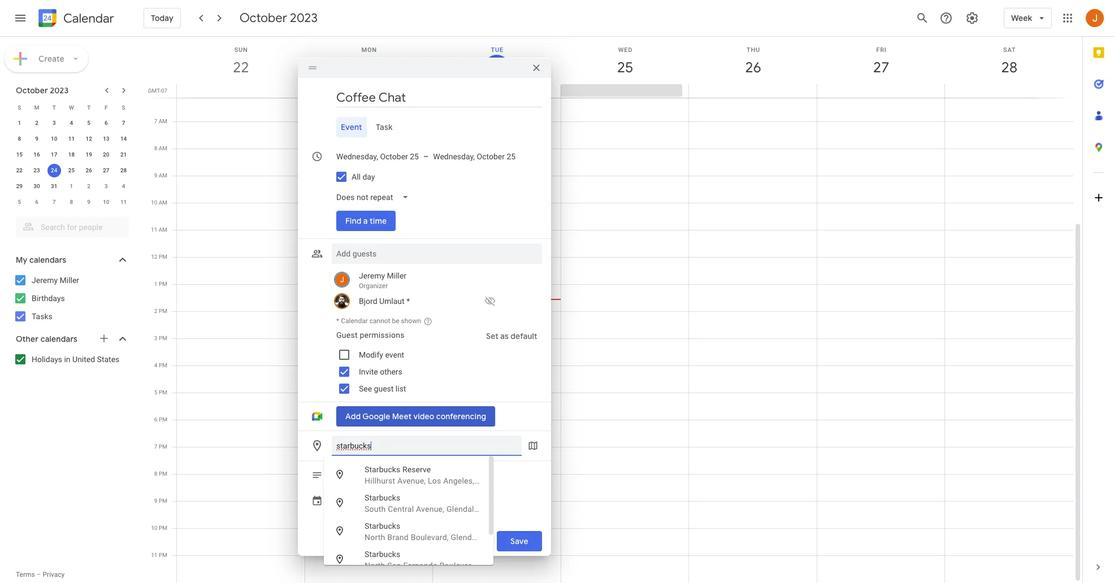 Task type: vqa. For each thing, say whether or not it's contained in the screenshot.


Task type: locate. For each thing, give the bounding box(es) containing it.
october 2023 grid
[[11, 100, 132, 210]]

24 down 17 element
[[51, 167, 57, 174]]

pm for 1 pm
[[159, 281, 167, 287]]

0 horizontal spatial october
[[16, 85, 48, 96]]

2 pm
[[154, 308, 167, 315]]

8 am
[[154, 145, 167, 152]]

2 vertical spatial 5
[[154, 390, 158, 396]]

1 horizontal spatial 27
[[873, 58, 889, 77]]

2 option from the top
[[324, 485, 512, 518]]

w
[[69, 104, 74, 111]]

5 am from the top
[[159, 227, 167, 233]]

13 element
[[99, 132, 113, 146]]

10 down november 3 element
[[103, 199, 109, 205]]

3 down 2 pm
[[154, 335, 158, 342]]

1 vertical spatial 1
[[70, 183, 73, 189]]

starbucks inside starbucks north san fernando boulevard, burbank, ca, usa
[[365, 550, 401, 559]]

19
[[86, 152, 92, 158]]

22 link
[[228, 55, 254, 81]]

20
[[103, 152, 109, 158]]

1 for november 1 element
[[70, 183, 73, 189]]

23 down 16 element
[[34, 167, 40, 174]]

9 inside november 9 element
[[87, 199, 91, 205]]

1 horizontal spatial tab list
[[1084, 37, 1115, 552]]

1 horizontal spatial 4
[[122, 183, 125, 189]]

1 horizontal spatial 26
[[745, 58, 761, 77]]

tab list
[[1084, 37, 1115, 552], [307, 117, 542, 137]]

8 up 15
[[18, 136, 21, 142]]

8
[[18, 136, 21, 142], [154, 145, 157, 152], [70, 199, 73, 205], [154, 471, 158, 477]]

am down 8 am
[[159, 173, 167, 179]]

23
[[360, 58, 377, 77], [34, 167, 40, 174]]

0 vertical spatial 2023
[[290, 10, 318, 26]]

1 vertical spatial 28
[[120, 167, 127, 174]]

all day
[[352, 173, 375, 182]]

1 am from the top
[[159, 118, 167, 124]]

pm for 9 pm
[[159, 498, 167, 505]]

holidays
[[32, 355, 62, 364]]

0 horizontal spatial 6
[[35, 199, 38, 205]]

7 up 8 pm
[[154, 444, 158, 450]]

1 vertical spatial 5
[[18, 199, 21, 205]]

cell down 23 link
[[305, 84, 433, 98]]

12 up 19 on the left top of page
[[86, 136, 92, 142]]

calendar heading
[[61, 10, 114, 26]]

2 horizontal spatial 2
[[154, 308, 158, 315]]

avenue, inside starbucks reserve hillhurst avenue, los angeles, ca, usa
[[398, 477, 426, 486]]

30 element
[[30, 180, 44, 193]]

1 horizontal spatial 12
[[151, 254, 158, 260]]

2 horizontal spatial 5
[[154, 390, 158, 396]]

add other calendars image
[[98, 333, 110, 344]]

row inside grid
[[172, 84, 1083, 98]]

starbucks up hillhurst
[[365, 465, 401, 474]]

pm down the 5 pm
[[159, 417, 167, 423]]

Add title text field
[[337, 89, 542, 106]]

0 horizontal spatial 28
[[120, 167, 127, 174]]

cannot
[[370, 317, 391, 325]]

glendale, for boulevard,
[[451, 533, 485, 542]]

burbank,
[[480, 561, 512, 570]]

26 inside 26 element
[[86, 167, 92, 174]]

pm down 7 pm
[[159, 471, 167, 477]]

9 up 10 am in the top left of the page
[[154, 173, 157, 179]]

1
[[18, 120, 21, 126], [70, 183, 73, 189], [154, 281, 158, 287]]

1 horizontal spatial calendar
[[341, 317, 368, 325]]

calendar
[[63, 10, 114, 26], [341, 317, 368, 325]]

glendale, down angeles, at the bottom of the page
[[447, 505, 480, 514]]

birthdays
[[32, 294, 65, 303]]

2 north from the top
[[365, 561, 386, 570]]

2
[[35, 120, 38, 126], [87, 183, 91, 189], [154, 308, 158, 315]]

calendars up jeremy miller
[[29, 255, 66, 265]]

24, today element
[[47, 164, 61, 178]]

25 link
[[613, 55, 639, 81]]

1 vertical spatial 6
[[35, 199, 38, 205]]

pm
[[159, 254, 167, 260], [159, 281, 167, 287], [159, 308, 167, 315], [159, 335, 167, 342], [159, 363, 167, 369], [159, 390, 167, 396], [159, 417, 167, 423], [159, 444, 167, 450], [159, 471, 167, 477], [159, 498, 167, 505], [159, 525, 167, 532], [159, 553, 167, 559]]

0 vertical spatial 2
[[35, 120, 38, 126]]

2023
[[290, 10, 318, 26], [50, 85, 69, 96]]

calendar up guest
[[341, 317, 368, 325]]

main drawer image
[[14, 11, 27, 25]]

0 vertical spatial 22
[[232, 58, 248, 77]]

t left w
[[52, 104, 56, 111]]

22 inside grid
[[232, 58, 248, 77]]

jeremy up birthdays
[[32, 276, 58, 285]]

5 for november 5 element
[[18, 199, 21, 205]]

cell down 27 link
[[817, 84, 946, 98]]

8 pm from the top
[[159, 444, 167, 450]]

9 pm from the top
[[159, 471, 167, 477]]

ca, inside starbucks south central avenue, glendale, ca, usa
[[483, 505, 495, 514]]

0 horizontal spatial calendar
[[63, 10, 114, 26]]

31
[[51, 183, 57, 189]]

november 9 element
[[82, 196, 96, 209]]

cell down 24 link
[[433, 84, 561, 98]]

4
[[70, 120, 73, 126], [122, 183, 125, 189], [154, 363, 158, 369]]

0 vertical spatial 4
[[70, 120, 73, 126]]

miller inside my calendars list
[[60, 276, 79, 285]]

default
[[511, 331, 538, 342]]

miller inside jeremy miller organizer
[[387, 272, 407, 281]]

ca, right burbank,
[[514, 561, 526, 570]]

Location text field
[[337, 436, 518, 456]]

pm down 3 pm
[[159, 363, 167, 369]]

north left brand
[[365, 533, 386, 542]]

1 vertical spatial 27
[[103, 167, 109, 174]]

4 for "november 4" element
[[122, 183, 125, 189]]

calendar element
[[36, 7, 114, 32]]

tab list containing event
[[307, 117, 542, 137]]

0 horizontal spatial october 2023
[[16, 85, 69, 96]]

11 up 18
[[68, 136, 75, 142]]

0 vertical spatial 28
[[1001, 58, 1017, 77]]

ca, inside 'starbucks north brand boulevard, glendale, ca, usa'
[[487, 533, 499, 542]]

31 element
[[47, 180, 61, 193]]

1 s from the left
[[18, 104, 21, 111]]

12 element
[[82, 132, 96, 146]]

ca, up burbank,
[[487, 533, 499, 542]]

1 inside grid
[[154, 281, 158, 287]]

4 down w
[[70, 120, 73, 126]]

row
[[172, 84, 1083, 98], [11, 100, 132, 115], [11, 115, 132, 131], [11, 131, 132, 147], [11, 147, 132, 163], [11, 163, 132, 179], [11, 179, 132, 195], [11, 195, 132, 210]]

2 vertical spatial 1
[[154, 281, 158, 287]]

shown
[[401, 317, 421, 325]]

1 horizontal spatial 24
[[489, 59, 505, 77]]

2 cell from the left
[[305, 84, 433, 98]]

2 starbucks from the top
[[365, 494, 401, 503]]

1 vertical spatial avenue,
[[416, 505, 445, 514]]

list
[[396, 385, 406, 394]]

thu 26
[[745, 46, 761, 77]]

1 vertical spatial 22
[[16, 167, 23, 174]]

row containing 8
[[11, 131, 132, 147]]

27 element
[[99, 164, 113, 178]]

am up 12 pm
[[159, 227, 167, 233]]

pm down 8 pm
[[159, 498, 167, 505]]

starbucks up san
[[365, 550, 401, 559]]

glendale, inside 'starbucks north brand boulevard, glendale, ca, usa'
[[451, 533, 485, 542]]

0 vertical spatial calendars
[[29, 255, 66, 265]]

23 down mon
[[360, 58, 377, 77]]

boulevard, inside 'starbucks north brand boulevard, glendale, ca, usa'
[[411, 533, 449, 542]]

am up 8 am
[[159, 118, 167, 124]]

pm for 11 pm
[[159, 553, 167, 559]]

avenue, inside starbucks south central avenue, glendale, ca, usa
[[416, 505, 445, 514]]

1 option from the top
[[324, 457, 507, 489]]

avenue, up 'starbucks north brand boulevard, glendale, ca, usa'
[[416, 505, 445, 514]]

week
[[1012, 13, 1033, 23]]

glendale, inside starbucks south central avenue, glendale, ca, usa
[[447, 505, 480, 514]]

24 link
[[484, 55, 510, 81]]

6 cell from the left
[[946, 84, 1074, 98]]

glendale, up starbucks north san fernando boulevard, burbank, ca, usa
[[451, 533, 485, 542]]

15 element
[[13, 148, 26, 162]]

12 for 12
[[86, 136, 92, 142]]

october 2023
[[240, 10, 318, 26], [16, 85, 69, 96]]

starbucks up the south
[[365, 494, 401, 503]]

1 horizontal spatial 5
[[87, 120, 91, 126]]

12 pm
[[151, 254, 167, 260]]

22 down sun
[[232, 58, 248, 77]]

27 inside october 2023 grid
[[103, 167, 109, 174]]

4 down 3 pm
[[154, 363, 158, 369]]

2 vertical spatial 2
[[154, 308, 158, 315]]

settings menu image
[[966, 11, 980, 25]]

1 horizontal spatial t
[[87, 104, 91, 111]]

27 down 20 element
[[103, 167, 109, 174]]

1 vertical spatial 23
[[34, 167, 40, 174]]

0 horizontal spatial 23
[[34, 167, 40, 174]]

1 vertical spatial 2
[[87, 183, 91, 189]]

invite
[[359, 368, 378, 377]]

october 2023 up m
[[16, 85, 69, 96]]

row group containing 1
[[11, 115, 132, 210]]

* up guest
[[337, 317, 339, 325]]

3 starbucks from the top
[[365, 522, 401, 531]]

row group
[[11, 115, 132, 210]]

am for 7 am
[[159, 118, 167, 124]]

north inside 'starbucks north brand boulevard, glendale, ca, usa'
[[365, 533, 386, 542]]

2 am from the top
[[159, 145, 167, 152]]

5 inside november 5 element
[[18, 199, 21, 205]]

3 pm from the top
[[159, 308, 167, 315]]

Guests text field
[[337, 244, 538, 264]]

0 horizontal spatial t
[[52, 104, 56, 111]]

starbucks inside 'starbucks north brand boulevard, glendale, ca, usa'
[[365, 522, 401, 531]]

1 inside november 1 element
[[70, 183, 73, 189]]

1 horizontal spatial jeremy
[[359, 272, 385, 281]]

1 north from the top
[[365, 533, 386, 542]]

jeremy up "organizer"
[[359, 272, 385, 281]]

cell
[[177, 84, 305, 98], [305, 84, 433, 98], [433, 84, 561, 98], [689, 84, 817, 98], [817, 84, 946, 98], [946, 84, 1074, 98]]

6 down 30 element
[[35, 199, 38, 205]]

october 2023 up sun
[[240, 10, 318, 26]]

12 down 11 am
[[151, 254, 158, 260]]

6 down f
[[105, 120, 108, 126]]

7 down 31 element
[[53, 199, 56, 205]]

calendar up create
[[63, 10, 114, 26]]

22 inside october 2023 grid
[[16, 167, 23, 174]]

0 vertical spatial 25
[[617, 58, 633, 77]]

starbucks inside starbucks reserve hillhurst avenue, los angeles, ca, usa
[[365, 465, 401, 474]]

4 cell from the left
[[689, 84, 817, 98]]

12 for 12 pm
[[151, 254, 158, 260]]

s left m
[[18, 104, 21, 111]]

4 down 28 element
[[122, 183, 125, 189]]

2 pm from the top
[[159, 281, 167, 287]]

28 inside october 2023 grid
[[120, 167, 127, 174]]

boulevard, up fernando
[[411, 533, 449, 542]]

10 up 11 am
[[151, 200, 157, 206]]

1 vertical spatial 24
[[51, 167, 57, 174]]

6 for november 6 element
[[35, 199, 38, 205]]

starbucks for central
[[365, 494, 401, 503]]

24 down tue
[[489, 59, 505, 77]]

4 am from the top
[[159, 200, 167, 206]]

my calendars list
[[2, 272, 140, 326]]

1 up 15
[[18, 120, 21, 126]]

23 inside mon 23
[[360, 58, 377, 77]]

19 element
[[82, 148, 96, 162]]

25 element
[[65, 164, 78, 178]]

am for 9 am
[[159, 173, 167, 179]]

1 starbucks from the top
[[365, 465, 401, 474]]

jeremy inside jeremy miller organizer
[[359, 272, 385, 281]]

jeremy inside my calendars list
[[32, 276, 58, 285]]

north for north brand boulevard, glendale, ca, usa
[[365, 533, 386, 542]]

pm down 9 pm
[[159, 525, 167, 532]]

1 vertical spatial 3
[[105, 183, 108, 189]]

11 down "november 4" element
[[120, 199, 127, 205]]

22 down 15 element
[[16, 167, 23, 174]]

10 for 10 pm
[[151, 525, 158, 532]]

miller
[[387, 272, 407, 281], [60, 276, 79, 285]]

pm up 8 pm
[[159, 444, 167, 450]]

12
[[86, 136, 92, 142], [151, 254, 158, 260]]

4 pm from the top
[[159, 335, 167, 342]]

9 up 10 pm
[[154, 498, 158, 505]]

20 element
[[99, 148, 113, 162]]

2 vertical spatial 4
[[154, 363, 158, 369]]

None field
[[332, 187, 418, 208]]

0 horizontal spatial 12
[[86, 136, 92, 142]]

november 7 element
[[47, 196, 61, 209]]

0 horizontal spatial 26
[[86, 167, 92, 174]]

26 down 19 element
[[86, 167, 92, 174]]

october up sun
[[240, 10, 287, 26]]

1 vertical spatial october 2023
[[16, 85, 69, 96]]

None search field
[[0, 213, 140, 238]]

1 vertical spatial *
[[337, 317, 339, 325]]

pm up 3 pm
[[159, 308, 167, 315]]

21
[[120, 152, 127, 158]]

3 am from the top
[[159, 173, 167, 179]]

7 for november 7 element at the top of page
[[53, 199, 56, 205]]

0 horizontal spatial 2023
[[50, 85, 69, 96]]

1 horizontal spatial –
[[424, 152, 429, 161]]

11 element
[[65, 132, 78, 146]]

8 for 8 pm
[[154, 471, 158, 477]]

26 down thu
[[745, 58, 761, 77]]

8 down 7 am
[[154, 145, 157, 152]]

0 vertical spatial 26
[[745, 58, 761, 77]]

7 for 7 am
[[154, 118, 157, 124]]

1 horizontal spatial 23
[[360, 58, 377, 77]]

starbucks down the south
[[365, 522, 401, 531]]

11 for 11 element
[[68, 136, 75, 142]]

11
[[68, 136, 75, 142], [120, 199, 127, 205], [151, 227, 157, 233], [151, 553, 158, 559]]

umlaut
[[380, 297, 405, 306]]

1 vertical spatial –
[[37, 571, 41, 579]]

10 pm from the top
[[159, 498, 167, 505]]

4 inside grid
[[154, 363, 158, 369]]

event button
[[337, 117, 367, 137]]

miller down my calendars dropdown button
[[60, 276, 79, 285]]

11 pm from the top
[[159, 525, 167, 532]]

am down 7 am
[[159, 145, 167, 152]]

0 horizontal spatial 24
[[51, 167, 57, 174]]

* right umlaut
[[407, 297, 410, 306]]

2 horizontal spatial 3
[[154, 335, 158, 342]]

3 up 10 element
[[53, 120, 56, 126]]

7
[[154, 118, 157, 124], [122, 120, 125, 126], [53, 199, 56, 205], [154, 444, 158, 450]]

1 vertical spatial calendar
[[341, 317, 368, 325]]

3 inside november 3 element
[[105, 183, 108, 189]]

8 down 7 pm
[[154, 471, 158, 477]]

wed
[[619, 46, 633, 54]]

avenue, down the reserve
[[398, 477, 426, 486]]

grid containing 22
[[145, 37, 1083, 584]]

grid
[[145, 37, 1083, 584]]

5 up 12 element
[[87, 120, 91, 126]]

miller up "organizer"
[[387, 272, 407, 281]]

create
[[38, 54, 64, 64]]

november 5 element
[[13, 196, 26, 209]]

1 vertical spatial 26
[[86, 167, 92, 174]]

0 vertical spatial glendale,
[[447, 505, 480, 514]]

12 pm from the top
[[159, 553, 167, 559]]

0 vertical spatial 24
[[489, 59, 505, 77]]

27 inside grid
[[873, 58, 889, 77]]

0 vertical spatial 6
[[105, 120, 108, 126]]

usa inside starbucks north san fernando boulevard, burbank, ca, usa
[[528, 561, 544, 570]]

0 vertical spatial north
[[365, 533, 386, 542]]

north inside starbucks north san fernando boulevard, burbank, ca, usa
[[365, 561, 386, 570]]

starbucks
[[365, 465, 401, 474], [365, 494, 401, 503], [365, 522, 401, 531], [365, 550, 401, 559]]

fri
[[877, 46, 887, 54]]

3 inside grid
[[154, 335, 158, 342]]

am down 9 am
[[159, 200, 167, 206]]

north left san
[[365, 561, 386, 570]]

28 element
[[117, 164, 130, 178]]

3 down 27 element
[[105, 183, 108, 189]]

2 vertical spatial 3
[[154, 335, 158, 342]]

jeremy miller, organizer tree item
[[332, 269, 542, 292]]

7 pm from the top
[[159, 417, 167, 423]]

t left f
[[87, 104, 91, 111]]

8 down november 1 element
[[70, 199, 73, 205]]

october
[[240, 10, 287, 26], [16, 85, 48, 96]]

pm up 2 pm
[[159, 281, 167, 287]]

5 up '6 pm'
[[154, 390, 158, 396]]

16 element
[[30, 148, 44, 162]]

6 inside grid
[[154, 417, 158, 423]]

12 inside october 2023 grid
[[86, 136, 92, 142]]

pm for 5 pm
[[159, 390, 167, 396]]

11 pm
[[151, 553, 167, 559]]

1 horizontal spatial 6
[[105, 120, 108, 126]]

1 vertical spatial boulevard,
[[440, 561, 478, 570]]

0 horizontal spatial 22
[[16, 167, 23, 174]]

0 horizontal spatial tab list
[[307, 117, 542, 137]]

s right f
[[122, 104, 125, 111]]

0 vertical spatial 23
[[360, 58, 377, 77]]

0 vertical spatial 27
[[873, 58, 889, 77]]

6 pm from the top
[[159, 390, 167, 396]]

thu
[[747, 46, 761, 54]]

1 vertical spatial 4
[[122, 183, 125, 189]]

pm up 1 pm
[[159, 254, 167, 260]]

4 pm
[[154, 363, 167, 369]]

1 vertical spatial calendars
[[41, 334, 78, 344]]

9 down november 2 element
[[87, 199, 91, 205]]

am for 8 am
[[159, 145, 167, 152]]

pm for 6 pm
[[159, 417, 167, 423]]

10 up 17
[[51, 136, 57, 142]]

9 up 16
[[35, 136, 38, 142]]

1 pm from the top
[[159, 254, 167, 260]]

2 down m
[[35, 120, 38, 126]]

my calendars button
[[2, 251, 140, 269]]

23 link
[[356, 55, 382, 81]]

5 pm from the top
[[159, 363, 167, 369]]

0 vertical spatial 3
[[53, 120, 56, 126]]

0 vertical spatial 12
[[86, 136, 92, 142]]

25 inside wed 25
[[617, 58, 633, 77]]

set as default button
[[482, 326, 542, 347]]

pm down 10 pm
[[159, 553, 167, 559]]

november 11 element
[[117, 196, 130, 209]]

avenue, for glendale,
[[416, 505, 445, 514]]

1 horizontal spatial 2
[[87, 183, 91, 189]]

san
[[388, 561, 401, 570]]

28 down "sat"
[[1001, 58, 1017, 77]]

1 pm
[[154, 281, 167, 287]]

26 link
[[741, 55, 767, 81]]

0 horizontal spatial 5
[[18, 199, 21, 205]]

11 down 10 pm
[[151, 553, 158, 559]]

0 vertical spatial calendar
[[63, 10, 114, 26]]

november 8 element
[[65, 196, 78, 209]]

guest permissions
[[337, 331, 405, 340]]

24 cell
[[45, 163, 63, 179]]

group
[[332, 326, 542, 398]]

10 for 10 am
[[151, 200, 157, 206]]

november 4 element
[[117, 180, 130, 193]]

0 horizontal spatial 25
[[68, 167, 75, 174]]

week button
[[1005, 5, 1053, 32]]

november 6 element
[[30, 196, 44, 209]]

pm down 2 pm
[[159, 335, 167, 342]]

2 vertical spatial 6
[[154, 417, 158, 423]]

1 vertical spatial 2023
[[50, 85, 69, 96]]

2 up 3 pm
[[154, 308, 158, 315]]

2 horizontal spatial 4
[[154, 363, 158, 369]]

1 cell from the left
[[177, 84, 305, 98]]

23 inside grid
[[34, 167, 40, 174]]

0 horizontal spatial 27
[[103, 167, 109, 174]]

november 10 element
[[99, 196, 113, 209]]

0 vertical spatial *
[[407, 297, 410, 306]]

2 for november 2 element
[[87, 183, 91, 189]]

1 vertical spatial north
[[365, 561, 386, 570]]

0 vertical spatial october 2023
[[240, 10, 318, 26]]

cell down the 26 link
[[689, 84, 817, 98]]

starbucks inside starbucks south central avenue, glendale, ca, usa
[[365, 494, 401, 503]]

9 for 9 am
[[154, 173, 157, 179]]

28 down 21 element
[[120, 167, 127, 174]]

11 for 11 pm
[[151, 553, 158, 559]]

22
[[232, 58, 248, 77], [16, 167, 23, 174]]

1 horizontal spatial s
[[122, 104, 125, 111]]

6 down the 5 pm
[[154, 417, 158, 423]]

2 down 26 element in the left of the page
[[87, 183, 91, 189]]

24
[[489, 59, 505, 77], [51, 167, 57, 174]]

7 am
[[154, 118, 167, 124]]

1 for 1 pm
[[154, 281, 158, 287]]

25
[[617, 58, 633, 77], [68, 167, 75, 174]]

calendars up in
[[41, 334, 78, 344]]

6 for 6 pm
[[154, 417, 158, 423]]

1 vertical spatial 25
[[68, 167, 75, 174]]

t
[[52, 104, 56, 111], [87, 104, 91, 111]]

27 down fri
[[873, 58, 889, 77]]

avenue,
[[398, 477, 426, 486], [416, 505, 445, 514]]

0 vertical spatial 1
[[18, 120, 21, 126]]

s
[[18, 104, 21, 111], [122, 104, 125, 111]]

0 horizontal spatial *
[[337, 317, 339, 325]]

guests invited to this event. tree
[[332, 269, 542, 311]]

2 horizontal spatial 6
[[154, 417, 158, 423]]

0 vertical spatial avenue,
[[398, 477, 426, 486]]

option
[[324, 457, 507, 489], [324, 485, 512, 518], [324, 513, 517, 546], [324, 542, 544, 574]]

1 horizontal spatial *
[[407, 297, 410, 306]]

0 vertical spatial 5
[[87, 120, 91, 126]]

1 horizontal spatial 25
[[617, 58, 633, 77]]

1 down the 25 element
[[70, 183, 73, 189]]

terms
[[16, 571, 35, 579]]

1 vertical spatial glendale,
[[451, 533, 485, 542]]

0 horizontal spatial 4
[[70, 120, 73, 126]]

boulevard, left burbank,
[[440, 561, 478, 570]]

4 starbucks from the top
[[365, 550, 401, 559]]

0 horizontal spatial s
[[18, 104, 21, 111]]

25 down 18 'element'
[[68, 167, 75, 174]]

2 horizontal spatial 1
[[154, 281, 158, 287]]

jeremy miller
[[32, 276, 79, 285]]

25 inside the 25 element
[[68, 167, 75, 174]]

ca, right angeles, at the bottom of the page
[[477, 477, 489, 486]]



Task type: describe. For each thing, give the bounding box(es) containing it.
other
[[16, 334, 39, 344]]

day
[[363, 173, 375, 182]]

modify
[[359, 351, 384, 360]]

22 element
[[13, 164, 26, 178]]

5 for 5 pm
[[154, 390, 158, 396]]

14 element
[[117, 132, 130, 146]]

pm for 7 pm
[[159, 444, 167, 450]]

starbucks for hillhurst
[[365, 465, 401, 474]]

11 am
[[151, 227, 167, 233]]

starbucks for san
[[365, 550, 401, 559]]

4 for 4 pm
[[154, 363, 158, 369]]

pm for 8 pm
[[159, 471, 167, 477]]

9 for november 9 element
[[87, 199, 91, 205]]

* inside bjord umlaut tree item
[[407, 297, 410, 306]]

15
[[16, 152, 23, 158]]

pm for 4 pm
[[159, 363, 167, 369]]

starbucks for brand
[[365, 522, 401, 531]]

10 element
[[47, 132, 61, 146]]

create button
[[5, 45, 88, 72]]

fri 27
[[873, 46, 889, 77]]

Search for people text field
[[23, 217, 122, 238]]

holidays in united states
[[32, 355, 120, 364]]

3 for 3 pm
[[154, 335, 158, 342]]

tasks
[[32, 312, 52, 321]]

10 am
[[151, 200, 167, 206]]

8 for 8 am
[[154, 145, 157, 152]]

pm for 2 pm
[[159, 308, 167, 315]]

14
[[120, 136, 127, 142]]

0 horizontal spatial 2
[[35, 120, 38, 126]]

reserve
[[403, 465, 431, 474]]

24 inside cell
[[51, 167, 57, 174]]

9 for 9 pm
[[154, 498, 158, 505]]

gmt-
[[148, 88, 161, 94]]

2 s from the left
[[122, 104, 125, 111]]

avenue, for los
[[398, 477, 426, 486]]

* calendar cannot be shown
[[337, 317, 421, 325]]

to element
[[424, 152, 429, 161]]

be
[[392, 317, 400, 325]]

8 pm
[[154, 471, 167, 477]]

3 cell from the left
[[433, 84, 561, 98]]

29 element
[[13, 180, 26, 193]]

wed 25
[[617, 46, 633, 77]]

sat 28
[[1001, 46, 1017, 77]]

ca, inside starbucks reserve hillhurst avenue, los angeles, ca, usa
[[477, 477, 489, 486]]

tue
[[491, 46, 504, 54]]

23 element
[[30, 164, 44, 178]]

1 t from the left
[[52, 104, 56, 111]]

find
[[346, 216, 362, 226]]

16
[[34, 152, 40, 158]]

guest
[[337, 331, 358, 340]]

calendars for my calendars
[[29, 255, 66, 265]]

starbucks south central avenue, glendale, ca, usa
[[365, 494, 512, 514]]

0 horizontal spatial –
[[37, 571, 41, 579]]

hillhurst
[[365, 477, 396, 486]]

states
[[97, 355, 120, 364]]

row containing s
[[11, 100, 132, 115]]

row containing 15
[[11, 147, 132, 163]]

13
[[103, 136, 109, 142]]

tue 24
[[489, 46, 505, 77]]

privacy link
[[43, 571, 65, 579]]

row containing 5
[[11, 195, 132, 210]]

jeremy for jeremy miller organizer
[[359, 272, 385, 281]]

other calendars button
[[2, 330, 140, 348]]

row containing 1
[[11, 115, 132, 131]]

jeremy for jeremy miller
[[32, 276, 58, 285]]

9 am
[[154, 173, 167, 179]]

8 for november 8 element
[[70, 199, 73, 205]]

organizer
[[359, 282, 388, 290]]

angeles,
[[444, 477, 475, 486]]

usa inside starbucks south central avenue, glendale, ca, usa
[[497, 505, 512, 514]]

pm for 12 pm
[[159, 254, 167, 260]]

time
[[370, 216, 387, 226]]

calendars for other calendars
[[41, 334, 78, 344]]

jeremy miller organizer
[[359, 272, 407, 290]]

find a time
[[346, 216, 387, 226]]

10 for november 10 element
[[103, 199, 109, 205]]

ca, inside starbucks north san fernando boulevard, burbank, ca, usa
[[514, 561, 526, 570]]

today
[[151, 13, 173, 23]]

all
[[352, 173, 361, 182]]

7 pm
[[154, 444, 167, 450]]

november 1 element
[[65, 180, 78, 193]]

others
[[380, 368, 403, 377]]

0 horizontal spatial 3
[[53, 120, 56, 126]]

permissions
[[360, 331, 405, 340]]

november 3 element
[[99, 180, 113, 193]]

show schedule of bjord umlaut image
[[481, 292, 499, 311]]

november 2 element
[[82, 180, 96, 193]]

26 element
[[82, 164, 96, 178]]

terms link
[[16, 571, 35, 579]]

10 for 10 element
[[51, 136, 57, 142]]

2 for 2 pm
[[154, 308, 158, 315]]

sat
[[1004, 46, 1017, 54]]

bjord umlaut *
[[359, 297, 410, 306]]

brand
[[388, 533, 409, 542]]

event
[[341, 122, 362, 132]]

0 vertical spatial –
[[424, 152, 429, 161]]

united
[[72, 355, 95, 364]]

27 link
[[869, 55, 895, 81]]

group containing guest permissions
[[332, 326, 542, 398]]

task button
[[371, 117, 397, 137]]

29
[[16, 183, 23, 189]]

am for 10 am
[[159, 200, 167, 206]]

starbucks north san fernando boulevard, burbank, ca, usa
[[365, 550, 544, 570]]

option containing starbucks reserve
[[324, 457, 507, 489]]

mon
[[362, 46, 377, 54]]

21 element
[[117, 148, 130, 162]]

miller for jeremy miller organizer
[[387, 272, 407, 281]]

see
[[359, 385, 372, 394]]

am for 11 am
[[159, 227, 167, 233]]

row containing 22
[[11, 163, 132, 179]]

18 element
[[65, 148, 78, 162]]

End date text field
[[433, 150, 516, 163]]

privacy
[[43, 571, 65, 579]]

7 for 7 pm
[[154, 444, 158, 450]]

3 for november 3 element
[[105, 183, 108, 189]]

11 for november 11 element
[[120, 199, 127, 205]]

1 horizontal spatial october 2023
[[240, 10, 318, 26]]

17
[[51, 152, 57, 158]]

m
[[34, 104, 39, 111]]

3 option from the top
[[324, 513, 517, 546]]

in
[[64, 355, 70, 364]]

6 pm
[[154, 417, 167, 423]]

2 t from the left
[[87, 104, 91, 111]]

07
[[161, 88, 167, 94]]

5 cell from the left
[[817, 84, 946, 98]]

4 option from the top
[[324, 542, 544, 574]]

terms – privacy
[[16, 571, 65, 579]]

set as default
[[487, 331, 538, 342]]

south
[[365, 505, 386, 514]]

usa inside starbucks reserve hillhurst avenue, los angeles, ca, usa
[[491, 477, 507, 486]]

1 horizontal spatial 28
[[1001, 58, 1017, 77]]

guest
[[374, 385, 394, 394]]

1 horizontal spatial october
[[240, 10, 287, 26]]

7 up 14
[[122, 120, 125, 126]]

row containing 29
[[11, 179, 132, 195]]

task
[[376, 122, 393, 132]]

pm for 3 pm
[[159, 335, 167, 342]]

boulevard, inside starbucks north san fernando boulevard, burbank, ca, usa
[[440, 561, 478, 570]]

10 pm
[[151, 525, 167, 532]]

glendale, for avenue,
[[447, 505, 480, 514]]

north for north san fernando boulevard, burbank, ca, usa
[[365, 561, 386, 570]]

bjord umlaut tree item
[[332, 292, 542, 311]]

mon 23
[[360, 46, 377, 77]]

other calendars
[[16, 334, 78, 344]]

los
[[428, 477, 442, 486]]

as
[[501, 331, 509, 342]]

miller for jeremy miller
[[60, 276, 79, 285]]

30
[[34, 183, 40, 189]]

0 horizontal spatial 1
[[18, 120, 21, 126]]

today button
[[144, 5, 181, 32]]

Start date text field
[[337, 150, 419, 163]]

location list box
[[324, 456, 544, 584]]

17 element
[[47, 148, 61, 162]]

f
[[105, 104, 108, 111]]

fernando
[[404, 561, 438, 570]]

28 link
[[997, 55, 1023, 81]]

invite others
[[359, 368, 403, 377]]

pm for 10 pm
[[159, 525, 167, 532]]

central
[[388, 505, 414, 514]]

usa inside 'starbucks north brand boulevard, glendale, ca, usa'
[[501, 533, 517, 542]]

18
[[68, 152, 75, 158]]

event
[[385, 351, 405, 360]]

11 for 11 am
[[151, 227, 157, 233]]



